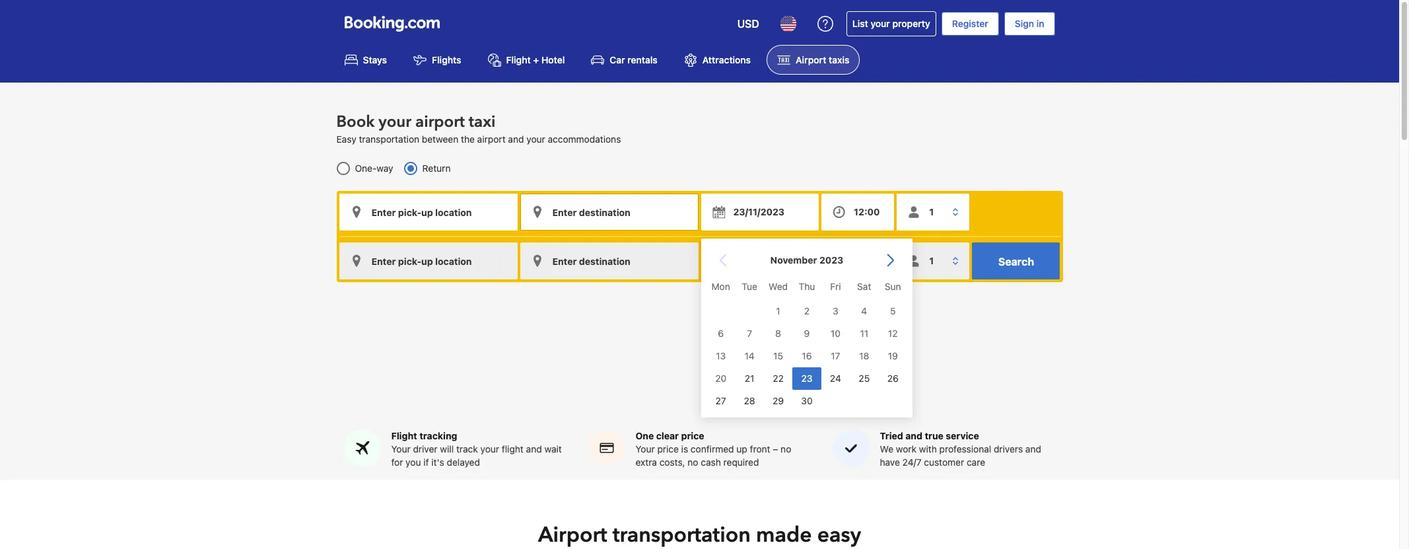 Task type: locate. For each thing, give the bounding box(es) containing it.
0 vertical spatial no
[[781, 443, 792, 454]]

29
[[773, 395, 784, 406]]

0 horizontal spatial airport
[[416, 111, 465, 133]]

28
[[744, 395, 755, 406]]

search button
[[973, 243, 1061, 280]]

26
[[888, 373, 899, 384]]

price up 'is'
[[682, 430, 705, 441]]

2023
[[820, 255, 844, 266]]

flight up driver
[[391, 430, 417, 441]]

flight tracking your driver will track your flight and wait for you if it's delayed
[[391, 430, 562, 468]]

attractions link
[[674, 45, 762, 75]]

flight left +
[[506, 54, 531, 66]]

25 button
[[850, 367, 879, 390]]

Enter pick-up location text field
[[339, 194, 518, 231]]

1 horizontal spatial flight
[[506, 54, 531, 66]]

driver
[[413, 443, 438, 454]]

property
[[893, 18, 931, 29]]

1 vertical spatial price
[[658, 443, 679, 454]]

flight inside flight tracking your driver will track your flight and wait for you if it's delayed
[[391, 430, 417, 441]]

30/11/2023
[[734, 255, 785, 266]]

no right '–'
[[781, 443, 792, 454]]

return
[[423, 163, 451, 174]]

airport down taxi
[[477, 134, 506, 145]]

and right drivers
[[1026, 443, 1042, 454]]

your down one
[[636, 443, 655, 454]]

21
[[745, 373, 755, 384]]

book your airport taxi easy transportation between the airport and your accommodations
[[337, 111, 621, 145]]

usd button
[[730, 8, 768, 40]]

airport up between
[[416, 111, 465, 133]]

1 vertical spatial no
[[688, 456, 699, 468]]

your inside flight tracking your driver will track your flight and wait for you if it's delayed
[[391, 443, 411, 454]]

transportation
[[359, 134, 420, 145]]

register
[[953, 18, 989, 29]]

27
[[716, 395, 726, 406]]

23
[[801, 373, 813, 384]]

november 2023
[[771, 255, 844, 266]]

you
[[406, 456, 421, 468]]

your inside the one clear price your price is confirmed up front – no extra costs, no cash required
[[636, 443, 655, 454]]

professional
[[940, 443, 992, 454]]

flights link
[[403, 45, 472, 75]]

flight for flight tracking your driver will track your flight and wait for you if it's delayed
[[391, 430, 417, 441]]

one
[[636, 430, 654, 441]]

12:00 button
[[822, 194, 895, 231]]

clear
[[657, 430, 679, 441]]

10
[[831, 328, 841, 339]]

your
[[871, 18, 891, 29], [379, 111, 412, 133], [527, 134, 546, 145], [481, 443, 500, 454]]

29 button
[[764, 390, 793, 412]]

and
[[508, 134, 524, 145], [906, 430, 923, 441], [526, 443, 542, 454], [1026, 443, 1042, 454]]

+
[[533, 54, 539, 66]]

27 button
[[707, 390, 735, 412]]

delayed
[[447, 456, 480, 468]]

26 button
[[879, 367, 907, 390]]

confirmed
[[691, 443, 734, 454]]

1 your from the left
[[391, 443, 411, 454]]

flight + hotel link
[[477, 45, 576, 75]]

price down clear
[[658, 443, 679, 454]]

1 vertical spatial flight
[[391, 430, 417, 441]]

18
[[859, 350, 869, 361]]

1 vertical spatial airport
[[477, 134, 506, 145]]

taxi
[[469, 111, 496, 133]]

wed
[[769, 281, 788, 292]]

1 horizontal spatial price
[[682, 430, 705, 441]]

tue
[[742, 281, 757, 292]]

0 horizontal spatial flight
[[391, 430, 417, 441]]

0 horizontal spatial your
[[391, 443, 411, 454]]

0 horizontal spatial no
[[688, 456, 699, 468]]

your up for on the left bottom
[[391, 443, 411, 454]]

no down 'is'
[[688, 456, 699, 468]]

airport taxis
[[796, 54, 850, 66]]

book
[[337, 111, 375, 133]]

drivers
[[994, 443, 1024, 454]]

tracking
[[420, 430, 458, 441]]

your right track
[[481, 443, 500, 454]]

work
[[896, 443, 917, 454]]

flight
[[502, 443, 524, 454]]

3
[[833, 305, 839, 316]]

1 horizontal spatial your
[[636, 443, 655, 454]]

sat
[[857, 281, 871, 292]]

flight + hotel
[[506, 54, 565, 66]]

between
[[422, 134, 459, 145]]

car rentals
[[610, 54, 658, 66]]

flight
[[506, 54, 531, 66], [391, 430, 417, 441]]

and left wait
[[526, 443, 542, 454]]

and right the
[[508, 134, 524, 145]]

your
[[391, 443, 411, 454], [636, 443, 655, 454]]

19
[[888, 350, 898, 361]]

care
[[967, 456, 986, 468]]

2 your from the left
[[636, 443, 655, 454]]

front
[[750, 443, 771, 454]]

your up transportation on the top left
[[379, 111, 412, 133]]

0 vertical spatial airport
[[416, 111, 465, 133]]

required
[[724, 456, 759, 468]]

Enter destination text field
[[520, 194, 699, 231]]

your inside flight tracking your driver will track your flight and wait for you if it's delayed
[[481, 443, 500, 454]]

usd
[[738, 18, 760, 30]]

7
[[747, 328, 752, 339]]

0 vertical spatial flight
[[506, 54, 531, 66]]



Task type: describe. For each thing, give the bounding box(es) containing it.
list your property link
[[847, 11, 937, 36]]

6
[[718, 328, 724, 339]]

2
[[804, 305, 810, 316]]

30/11/2023 button
[[701, 243, 819, 280]]

20
[[715, 373, 727, 384]]

up
[[737, 443, 748, 454]]

with
[[920, 443, 937, 454]]

car rentals link
[[581, 45, 668, 75]]

thu
[[799, 281, 815, 292]]

we
[[880, 443, 894, 454]]

easy
[[337, 134, 357, 145]]

list your property
[[853, 18, 931, 29]]

your left accommodations
[[527, 134, 546, 145]]

15
[[773, 350, 783, 361]]

stays
[[363, 54, 387, 66]]

attractions
[[703, 54, 751, 66]]

and inside flight tracking your driver will track your flight and wait for you if it's delayed
[[526, 443, 542, 454]]

have
[[880, 456, 900, 468]]

flight for flight + hotel
[[506, 54, 531, 66]]

22
[[773, 373, 784, 384]]

and up work
[[906, 430, 923, 441]]

sign in link
[[1005, 12, 1056, 36]]

sign
[[1015, 18, 1035, 29]]

12:00
[[854, 206, 880, 218]]

wait
[[545, 443, 562, 454]]

one-way
[[355, 163, 394, 174]]

24 button
[[821, 367, 850, 390]]

30
[[801, 395, 813, 406]]

car
[[610, 54, 625, 66]]

booking.com online hotel reservations image
[[345, 16, 440, 32]]

and inside book your airport taxi easy transportation between the airport and your accommodations
[[508, 134, 524, 145]]

one clear price your price is confirmed up front – no extra costs, no cash required
[[636, 430, 792, 468]]

24
[[830, 373, 841, 384]]

1 horizontal spatial no
[[781, 443, 792, 454]]

airport taxis link
[[767, 45, 861, 75]]

9
[[804, 328, 810, 339]]

mon
[[712, 281, 730, 292]]

0 vertical spatial price
[[682, 430, 705, 441]]

sun
[[885, 281, 901, 292]]

extra
[[636, 456, 657, 468]]

4
[[862, 305, 867, 316]]

23/11/2023
[[734, 206, 785, 218]]

service
[[946, 430, 980, 441]]

24/7
[[903, 456, 922, 468]]

will
[[440, 443, 454, 454]]

13
[[716, 350, 726, 361]]

if
[[424, 456, 429, 468]]

17
[[831, 350, 840, 361]]

sign in
[[1015, 18, 1045, 29]]

one-
[[355, 163, 377, 174]]

16
[[802, 350, 812, 361]]

customer
[[925, 456, 965, 468]]

tried and true service we work with professional drivers and have 24/7 customer care
[[880, 430, 1042, 468]]

taxis
[[829, 54, 850, 66]]

airport
[[796, 54, 827, 66]]

your right list
[[871, 18, 891, 29]]

the
[[461, 134, 475, 145]]

22 button
[[764, 367, 793, 390]]

11
[[860, 328, 869, 339]]

cash
[[701, 456, 721, 468]]

november
[[771, 255, 817, 266]]

30 button
[[793, 390, 821, 412]]

hotel
[[542, 54, 565, 66]]

is
[[682, 443, 689, 454]]

8
[[775, 328, 781, 339]]

fri
[[830, 281, 841, 292]]

0 horizontal spatial price
[[658, 443, 679, 454]]

23 button
[[793, 367, 821, 390]]

25
[[859, 373, 870, 384]]

21 button
[[735, 367, 764, 390]]

tried
[[880, 430, 904, 441]]

for
[[391, 456, 403, 468]]

28 button
[[735, 390, 764, 412]]

14
[[745, 350, 755, 361]]

accommodations
[[548, 134, 621, 145]]

way
[[377, 163, 394, 174]]

1 horizontal spatial airport
[[477, 134, 506, 145]]

it's
[[432, 456, 444, 468]]



Task type: vqa. For each thing, say whether or not it's contained in the screenshot.
the Attractions in the Attractions link
no



